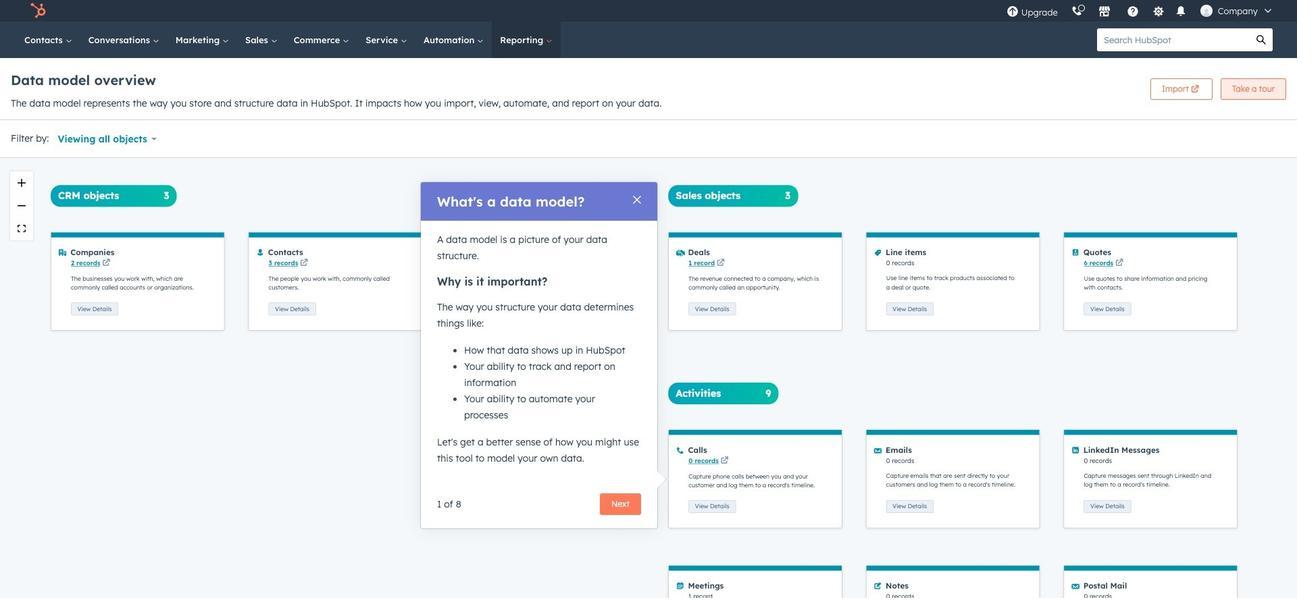 Task type: describe. For each thing, give the bounding box(es) containing it.
fit view image
[[18, 225, 26, 233]]

marketplaces image
[[1099, 6, 1111, 18]]

zoom in image
[[18, 179, 26, 187]]



Task type: locate. For each thing, give the bounding box(es) containing it.
Search HubSpot search field
[[1097, 28, 1250, 51]]

jacob simon image
[[1201, 5, 1213, 17]]

menu
[[1000, 0, 1281, 22]]

close image
[[633, 196, 641, 204]]



Task type: vqa. For each thing, say whether or not it's contained in the screenshot.
Close icon
yes



